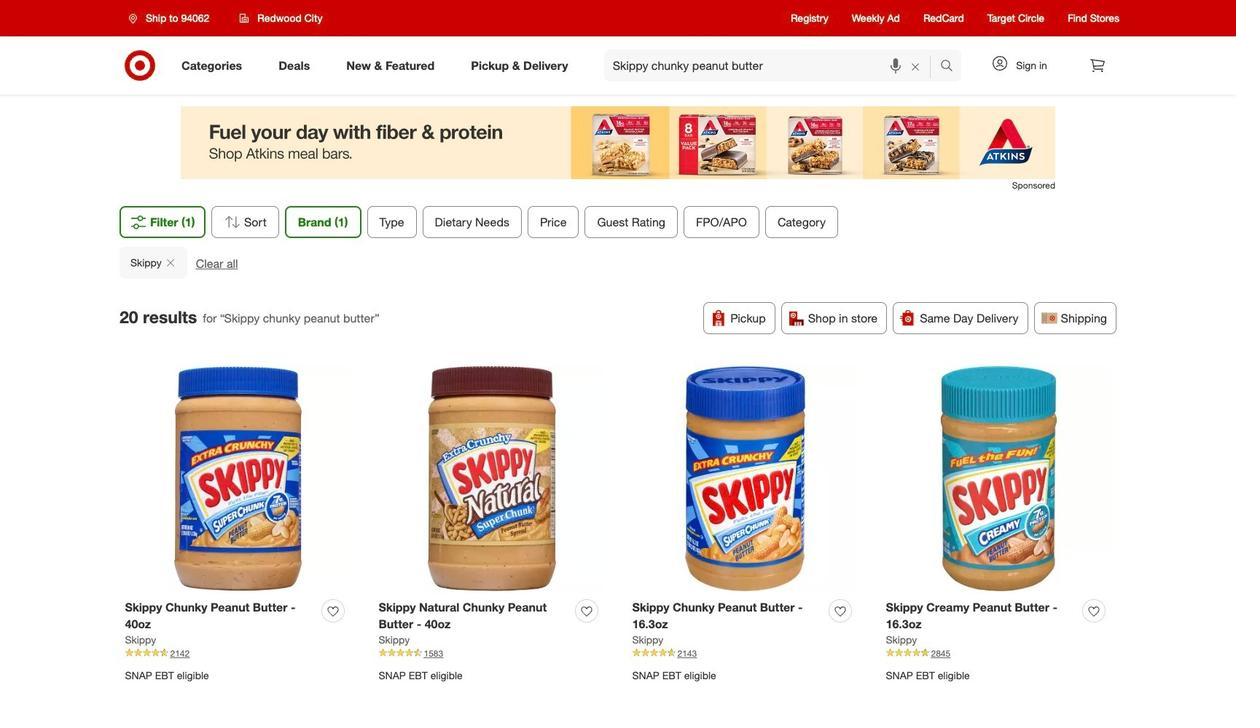 Task type: vqa. For each thing, say whether or not it's contained in the screenshot.
SKIPPY CREAMY PEANUT BUTTER - 16.3OZ Image
yes



Task type: describe. For each thing, give the bounding box(es) containing it.
What can we help you find? suggestions appear below search field
[[604, 50, 944, 82]]



Task type: locate. For each thing, give the bounding box(es) containing it.
skippy chunky peanut butter - 40oz image
[[125, 366, 350, 592], [125, 366, 350, 592]]

advertisement element
[[181, 106, 1056, 179]]

skippy creamy peanut butter - 16.3oz image
[[886, 366, 1111, 592], [886, 366, 1111, 592]]

skippy chunky peanut butter - 16.3oz image
[[632, 366, 858, 592], [632, 366, 858, 592]]

skippy natural chunky peanut butter - 40oz image
[[379, 366, 604, 592], [379, 366, 604, 592]]



